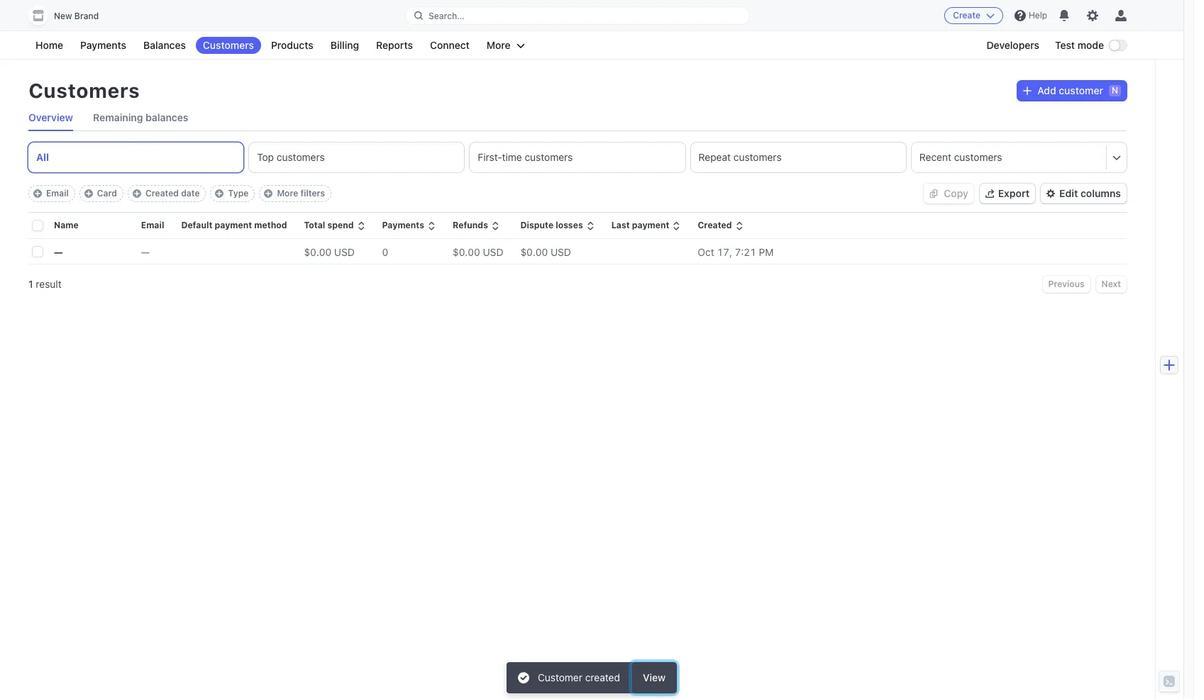 Task type: vqa. For each thing, say whether or not it's contained in the screenshot.
New
yes



Task type: locate. For each thing, give the bounding box(es) containing it.
customers right repeat
[[734, 151, 782, 163]]

all
[[36, 151, 49, 163]]

billing
[[330, 39, 359, 51]]

$0.00 usd link down refunds
[[453, 240, 520, 264]]

customers
[[203, 39, 254, 51], [28, 79, 140, 102]]

email down add created date image on the left
[[141, 220, 164, 231]]

1 $0.00 from the left
[[304, 246, 332, 258]]

$0.00 usd link down "losses"
[[520, 240, 611, 264]]

spend
[[327, 220, 354, 231]]

tab list containing overview
[[28, 105, 1127, 131]]

1 horizontal spatial customers
[[203, 39, 254, 51]]

email
[[46, 188, 69, 199], [141, 220, 164, 231]]

2 customers from the left
[[525, 151, 573, 163]]

2 payment from the left
[[632, 220, 669, 231]]

connect
[[430, 39, 470, 51]]

1 horizontal spatial $0.00
[[453, 246, 480, 258]]

1 vertical spatial more
[[277, 188, 298, 199]]

edit columns button
[[1041, 184, 1127, 204]]

1 $0.00 usd link from the left
[[304, 240, 382, 264]]

0 horizontal spatial payments
[[80, 39, 126, 51]]

customer created
[[538, 672, 620, 684]]

customer
[[1059, 84, 1103, 97]]

recent customers link
[[912, 143, 1106, 172]]

edit columns
[[1060, 187, 1121, 199]]

usd down spend
[[334, 246, 355, 258]]

1 vertical spatial customers
[[28, 79, 140, 102]]

customers right top
[[277, 151, 325, 163]]

0 horizontal spatial $0.00 usd
[[304, 246, 355, 258]]

1 customers from the left
[[277, 151, 325, 163]]

1 horizontal spatial $0.00 usd
[[453, 246, 503, 258]]

customer created alert dialog
[[507, 663, 677, 694]]

total spend
[[304, 220, 354, 231]]

export
[[998, 187, 1030, 199]]

1 horizontal spatial created
[[698, 220, 732, 231]]

toolbar
[[28, 185, 331, 202]]

1 vertical spatial tab list
[[28, 143, 1127, 172]]

customers inside "link"
[[734, 151, 782, 163]]

more right add more filters icon
[[277, 188, 298, 199]]

0 horizontal spatial created
[[145, 188, 179, 199]]

overview
[[28, 111, 73, 123]]

view button
[[632, 663, 677, 694]]

3 $0.00 usd link from the left
[[520, 240, 611, 264]]

2 $0.00 usd link from the left
[[453, 240, 520, 264]]

Select Item checkbox
[[33, 247, 43, 257]]

1 $0.00 usd from the left
[[304, 246, 355, 258]]

payment right last
[[632, 220, 669, 231]]

balances
[[146, 111, 188, 123]]

— right the select item checkbox
[[54, 246, 63, 258]]

0 horizontal spatial customers
[[28, 79, 140, 102]]

1 payment from the left
[[215, 220, 252, 231]]

more inside button
[[487, 39, 511, 51]]

1 vertical spatial email
[[141, 220, 164, 231]]

created right add created date image on the left
[[145, 188, 179, 199]]

1 horizontal spatial more
[[487, 39, 511, 51]]

— link down name
[[54, 240, 96, 264]]

customers
[[277, 151, 325, 163], [525, 151, 573, 163], [734, 151, 782, 163], [954, 151, 1002, 163]]

0 vertical spatial email
[[46, 188, 69, 199]]

0 horizontal spatial email
[[46, 188, 69, 199]]

customers link
[[196, 37, 261, 54]]

0 vertical spatial more
[[487, 39, 511, 51]]

1 horizontal spatial usd
[[483, 246, 503, 258]]

tab list
[[28, 105, 1127, 131], [28, 143, 1127, 172]]

remaining balances
[[93, 111, 188, 123]]

balances link
[[136, 37, 193, 54]]

Select All checkbox
[[33, 221, 43, 231]]

oct 17, 7:21 pm link
[[698, 240, 1127, 264]]

dispute
[[520, 220, 554, 231]]

top
[[257, 151, 274, 163]]

customers up copy
[[954, 151, 1002, 163]]

payments up 0 link
[[382, 220, 424, 231]]

tab list up "losses"
[[28, 143, 1127, 172]]

default
[[181, 220, 212, 231]]

0 horizontal spatial — link
[[54, 240, 96, 264]]

17,
[[717, 246, 732, 258]]

1 horizontal spatial — link
[[141, 240, 181, 264]]

—
[[54, 246, 63, 258], [141, 246, 150, 258]]

$0.00 usd link
[[304, 240, 382, 264], [453, 240, 520, 264], [520, 240, 611, 264]]

0 horizontal spatial usd
[[334, 246, 355, 258]]

1 horizontal spatial payments
[[382, 220, 424, 231]]

2 — link from the left
[[141, 240, 181, 264]]

all link
[[28, 143, 244, 172]]

first-
[[478, 151, 502, 163]]

$0.00 down dispute at the top
[[520, 246, 548, 258]]

1 — link from the left
[[54, 240, 96, 264]]

date
[[181, 188, 200, 199]]

$0.00 usd link down spend
[[304, 240, 382, 264]]

2 horizontal spatial usd
[[551, 246, 571, 258]]

customers for top customers
[[277, 151, 325, 163]]

test
[[1055, 39, 1075, 51]]

export button
[[980, 184, 1035, 204]]

total
[[304, 220, 325, 231]]

2 tab list from the top
[[28, 143, 1127, 172]]

usd down refunds
[[483, 246, 503, 258]]

1 usd from the left
[[334, 246, 355, 258]]

customers right time
[[525, 151, 573, 163]]

0 horizontal spatial more
[[277, 188, 298, 199]]

1 tab list from the top
[[28, 105, 1127, 131]]

2 — from the left
[[141, 246, 150, 258]]

copy
[[944, 187, 968, 199]]

$0.00 usd down dispute losses
[[520, 246, 571, 258]]

email inside toolbar
[[46, 188, 69, 199]]

created date
[[145, 188, 200, 199]]

connect link
[[423, 37, 477, 54]]

payments down brand
[[80, 39, 126, 51]]

usd for first $0.00 usd link from right
[[551, 246, 571, 258]]

tab list up first-time customers link
[[28, 105, 1127, 131]]

view
[[643, 672, 666, 684]]

more right connect
[[487, 39, 511, 51]]

7:21
[[735, 246, 756, 258]]

0 horizontal spatial payment
[[215, 220, 252, 231]]

payment for default
[[215, 220, 252, 231]]

1 — from the left
[[54, 246, 63, 258]]

email right add email icon
[[46, 188, 69, 199]]

add card image
[[84, 189, 93, 198]]

$0.00 down refunds
[[453, 246, 480, 258]]

customers for repeat customers
[[734, 151, 782, 163]]

2 usd from the left
[[483, 246, 503, 258]]

open overflow menu image
[[1113, 153, 1121, 161]]

developers
[[987, 39, 1040, 51]]

4 customers from the left
[[954, 151, 1002, 163]]

3 usd from the left
[[551, 246, 571, 258]]

more filters
[[277, 188, 325, 199]]

usd down "losses"
[[551, 246, 571, 258]]

last payment
[[611, 220, 669, 231]]

top customers
[[257, 151, 325, 163]]

created up oct
[[698, 220, 732, 231]]

3 $0.00 usd from the left
[[520, 246, 571, 258]]

payment
[[215, 220, 252, 231], [632, 220, 669, 231]]

balances
[[143, 39, 186, 51]]

add type image
[[215, 189, 224, 198]]

— down add created date image on the left
[[141, 246, 150, 258]]

add created date image
[[133, 189, 141, 198]]

1 horizontal spatial payment
[[632, 220, 669, 231]]

repeat
[[699, 151, 731, 163]]

2 $0.00 from the left
[[453, 246, 480, 258]]

$0.00 usd down total spend
[[304, 246, 355, 258]]

1 horizontal spatial —
[[141, 246, 150, 258]]

oct 17, 7:21 pm
[[698, 246, 774, 258]]

customers left products
[[203, 39, 254, 51]]

2 horizontal spatial $0.00
[[520, 246, 548, 258]]

next button
[[1096, 276, 1127, 293]]

$0.00 usd down refunds
[[453, 246, 503, 258]]

0 horizontal spatial —
[[54, 246, 63, 258]]

customers up overview
[[28, 79, 140, 102]]

created for created date
[[145, 188, 179, 199]]

type
[[228, 188, 249, 199]]

0 vertical spatial created
[[145, 188, 179, 199]]

repeat customers link
[[691, 143, 906, 172]]

usd
[[334, 246, 355, 258], [483, 246, 503, 258], [551, 246, 571, 258]]

0 vertical spatial tab list
[[28, 105, 1127, 131]]

0 vertical spatial customers
[[203, 39, 254, 51]]

0 horizontal spatial $0.00
[[304, 246, 332, 258]]

3 customers from the left
[[734, 151, 782, 163]]

2 $0.00 usd from the left
[[453, 246, 503, 258]]

0 vertical spatial payments
[[80, 39, 126, 51]]

home link
[[28, 37, 70, 54]]

payment down the type
[[215, 220, 252, 231]]

— link down default
[[141, 240, 181, 264]]

recent
[[920, 151, 952, 163]]

n
[[1112, 85, 1118, 96]]

2 horizontal spatial $0.00 usd
[[520, 246, 571, 258]]

payment for last
[[632, 220, 669, 231]]

created
[[145, 188, 179, 199], [698, 220, 732, 231]]

1 vertical spatial created
[[698, 220, 732, 231]]

payments
[[80, 39, 126, 51], [382, 220, 424, 231]]

next
[[1102, 279, 1121, 290]]

$0.00 down total
[[304, 246, 332, 258]]

$0.00 usd for 3rd $0.00 usd link from right
[[304, 246, 355, 258]]



Task type: describe. For each thing, give the bounding box(es) containing it.
columns
[[1081, 187, 1121, 199]]

mode
[[1078, 39, 1104, 51]]

reports
[[376, 39, 413, 51]]

svg image
[[1023, 87, 1032, 95]]

default payment method
[[181, 220, 287, 231]]

first-time customers link
[[470, 143, 685, 172]]

customers for recent customers
[[954, 151, 1002, 163]]

more for more filters
[[277, 188, 298, 199]]

$0.00 usd for first $0.00 usd link from right
[[520, 246, 571, 258]]

top customers link
[[249, 143, 464, 172]]

payments link
[[73, 37, 133, 54]]

help
[[1029, 10, 1047, 21]]

copy button
[[924, 184, 974, 204]]

created for created
[[698, 220, 732, 231]]

add more filters image
[[264, 189, 273, 198]]

recent customers
[[920, 151, 1002, 163]]

method
[[254, 220, 287, 231]]

products
[[271, 39, 313, 51]]

customer
[[538, 672, 583, 684]]

reports link
[[369, 37, 420, 54]]

usd for 3rd $0.00 usd link from right
[[334, 246, 355, 258]]

dispute losses
[[520, 220, 583, 231]]

toolbar containing email
[[28, 185, 331, 202]]

remaining
[[93, 111, 143, 123]]

name
[[54, 220, 79, 231]]

products link
[[264, 37, 321, 54]]

0
[[382, 246, 388, 258]]

new brand
[[54, 11, 99, 21]]

— for 2nd — link from right
[[54, 246, 63, 258]]

billing link
[[323, 37, 366, 54]]

search…
[[429, 10, 465, 21]]

oct
[[698, 246, 714, 258]]

last
[[611, 220, 630, 231]]

created
[[585, 672, 620, 684]]

new brand button
[[28, 6, 113, 26]]

create
[[953, 10, 981, 21]]

losses
[[556, 220, 583, 231]]

add email image
[[33, 189, 42, 198]]

home
[[35, 39, 63, 51]]

3 $0.00 from the left
[[520, 246, 548, 258]]

overview link
[[28, 105, 73, 131]]

card
[[97, 188, 117, 199]]

Search… text field
[[406, 7, 749, 24]]

filters
[[301, 188, 325, 199]]

pm
[[759, 246, 774, 258]]

brand
[[74, 11, 99, 21]]

edit
[[1060, 187, 1078, 199]]

help button
[[1009, 4, 1053, 27]]

add customer
[[1038, 84, 1103, 97]]

first-time customers
[[478, 151, 573, 163]]

test mode
[[1055, 39, 1104, 51]]

svg image
[[930, 190, 938, 198]]

more for more
[[487, 39, 511, 51]]

usd for 2nd $0.00 usd link
[[483, 246, 503, 258]]

1 vertical spatial payments
[[382, 220, 424, 231]]

1 horizontal spatial email
[[141, 220, 164, 231]]

tab list containing all
[[28, 143, 1127, 172]]

developers link
[[980, 37, 1047, 54]]

create button
[[945, 7, 1003, 24]]

repeat customers
[[699, 151, 782, 163]]

remaining balances link
[[93, 105, 188, 131]]

add
[[1038, 84, 1056, 97]]

refunds
[[453, 220, 488, 231]]

1 result
[[28, 278, 62, 290]]

new
[[54, 11, 72, 21]]

0 link
[[382, 240, 453, 264]]

payments inside payments link
[[80, 39, 126, 51]]

more button
[[480, 37, 532, 54]]

$0.00 usd for 2nd $0.00 usd link
[[453, 246, 503, 258]]

previous
[[1049, 279, 1085, 290]]

previous button
[[1043, 276, 1090, 293]]

result
[[36, 278, 62, 290]]

— for 1st — link from right
[[141, 246, 150, 258]]

Search… search field
[[406, 7, 749, 24]]

1
[[28, 278, 33, 290]]

time
[[502, 151, 522, 163]]



